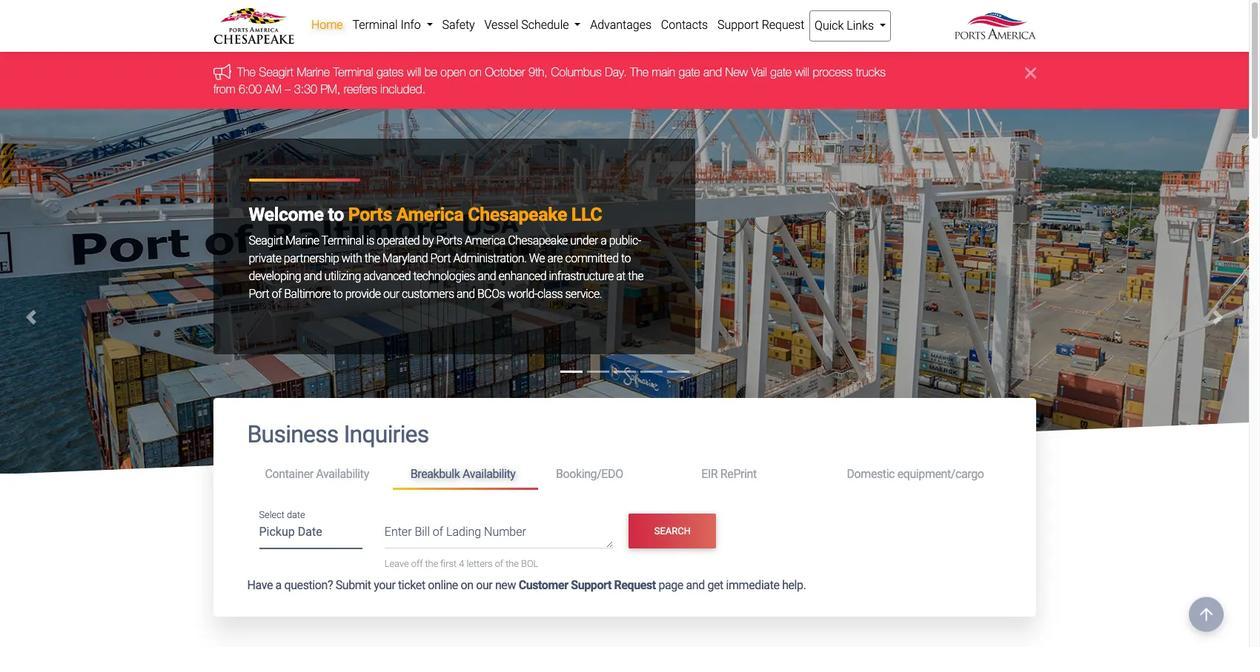Task type: vqa. For each thing, say whether or not it's contained in the screenshot.
The Seagirt Marine Terminal Gates Will Be Open On October 9Th, Columbus Day. The Main Gate And New Vail Gate Will Process Trucks From 6:00 Am – 3:30 Pm, Reefers Included. link on the top
yes



Task type: locate. For each thing, give the bounding box(es) containing it.
the
[[365, 251, 380, 265], [628, 269, 644, 283], [425, 558, 438, 570], [506, 558, 519, 570]]

1 vertical spatial chesapeake
[[508, 233, 568, 248]]

0 horizontal spatial america
[[396, 204, 464, 225]]

our inside seagirt marine terminal is operated by ports america chesapeake under a public- private partnership with the maryland port administration.                         we are committed to developing and utilizing advanced technologies and enhanced infrastructure at the port of baltimore to provide                         our customers and bcos world-class service.
[[383, 287, 399, 301]]

vessel schedule
[[485, 18, 572, 32]]

page
[[659, 579, 684, 593]]

2 vertical spatial terminal
[[322, 233, 364, 248]]

ports right by
[[436, 233, 462, 248]]

1 horizontal spatial support
[[718, 18, 759, 32]]

a right have
[[276, 579, 282, 593]]

terminal up reefers
[[333, 66, 373, 79]]

the right day.
[[630, 66, 648, 79]]

1 vertical spatial terminal
[[333, 66, 373, 79]]

container availability
[[265, 467, 369, 481]]

the seagirt marine terminal gates will be open on october 9th, columbus day. the main gate and new vail gate will process trucks from 6:00 am – 3:30 pm, reefers included.
[[213, 66, 886, 95]]

of right letters
[[495, 558, 504, 570]]

port down developing
[[249, 287, 269, 301]]

enhanced
[[499, 269, 547, 283]]

of down developing
[[272, 287, 282, 301]]

availability
[[316, 467, 369, 481], [463, 467, 516, 481]]

safety
[[442, 18, 475, 32]]

seagirt inside the seagirt marine terminal gates will be open on october 9th, columbus day. the main gate and new vail gate will process trucks from 6:00 am – 3:30 pm, reefers included.
[[259, 66, 293, 79]]

support right customer
[[571, 579, 612, 593]]

availability right breakbulk
[[463, 467, 516, 481]]

under
[[570, 233, 598, 248]]

the
[[237, 66, 255, 79], [630, 66, 648, 79]]

with
[[342, 251, 362, 265]]

lading
[[446, 525, 481, 539]]

our left new
[[476, 579, 493, 593]]

bcos
[[478, 287, 505, 301]]

bol
[[521, 558, 539, 570]]

container availability link
[[247, 461, 393, 488]]

1 vertical spatial ports
[[436, 233, 462, 248]]

seagirt up private
[[249, 233, 283, 248]]

0 vertical spatial seagirt
[[259, 66, 293, 79]]

1 horizontal spatial a
[[601, 233, 607, 248]]

new
[[725, 66, 748, 79]]

and
[[703, 66, 722, 79], [304, 269, 322, 283], [478, 269, 496, 283], [457, 287, 475, 301], [686, 579, 705, 593]]

will
[[407, 66, 421, 79], [795, 66, 809, 79]]

seagirt up am
[[259, 66, 293, 79]]

2 the from the left
[[630, 66, 648, 79]]

business inquiries
[[247, 421, 429, 449]]

advantages link
[[586, 10, 657, 40]]

1 horizontal spatial will
[[795, 66, 809, 79]]

terminal inside the seagirt marine terminal gates will be open on october 9th, columbus day. the main gate and new vail gate will process trucks from 6:00 am – 3:30 pm, reefers included.
[[333, 66, 373, 79]]

0 vertical spatial on
[[469, 66, 481, 79]]

1 horizontal spatial the
[[630, 66, 648, 79]]

business
[[247, 421, 339, 449]]

new
[[495, 579, 516, 593]]

marine
[[297, 66, 330, 79], [286, 233, 319, 248]]

0 vertical spatial terminal
[[353, 18, 398, 32]]

support
[[718, 18, 759, 32], [571, 579, 612, 593]]

2 horizontal spatial of
[[495, 558, 504, 570]]

request left quick
[[762, 18, 805, 32]]

breakbulk availability link
[[393, 461, 538, 490]]

to down utilizing
[[333, 287, 343, 301]]

on inside the seagirt marine terminal gates will be open on october 9th, columbus day. the main gate and new vail gate will process trucks from 6:00 am – 3:30 pm, reefers included.
[[469, 66, 481, 79]]

and left get
[[686, 579, 705, 593]]

0 vertical spatial of
[[272, 287, 282, 301]]

1 availability from the left
[[316, 467, 369, 481]]

1 horizontal spatial ports
[[436, 233, 462, 248]]

port up technologies
[[431, 251, 451, 265]]

october
[[485, 66, 525, 79]]

the right off
[[425, 558, 438, 570]]

is
[[366, 233, 374, 248]]

1 vertical spatial seagirt
[[249, 233, 283, 248]]

to
[[328, 204, 344, 225], [621, 251, 631, 265], [333, 287, 343, 301]]

Select date text field
[[259, 520, 362, 549]]

1 vertical spatial a
[[276, 579, 282, 593]]

1 horizontal spatial gate
[[770, 66, 792, 79]]

to up with
[[328, 204, 344, 225]]

go to top image
[[1189, 586, 1224, 620]]

to down public- at the top of page
[[621, 251, 631, 265]]

the seagirt marine terminal gates will be open on october 9th, columbus day. the main gate and new vail gate will process trucks from 6:00 am – 3:30 pm, reefers included. alert
[[0, 52, 1250, 109]]

a right under on the left top of page
[[601, 233, 607, 248]]

1 will from the left
[[407, 66, 421, 79]]

included.
[[380, 82, 425, 95]]

letters
[[467, 558, 493, 570]]

marine up partnership
[[286, 233, 319, 248]]

select
[[259, 509, 285, 520]]

1 vertical spatial port
[[249, 287, 269, 301]]

0 horizontal spatial will
[[407, 66, 421, 79]]

0 vertical spatial request
[[762, 18, 805, 32]]

0 horizontal spatial availability
[[316, 467, 369, 481]]

terminal up with
[[322, 233, 364, 248]]

3:30
[[294, 82, 317, 95]]

enter bill of lading number
[[385, 525, 526, 539]]

on down 4
[[461, 579, 474, 593]]

availability inside the container availability link
[[316, 467, 369, 481]]

and left new
[[703, 66, 722, 79]]

schedule
[[521, 18, 569, 32]]

1 horizontal spatial availability
[[463, 467, 516, 481]]

off
[[411, 558, 423, 570]]

0 horizontal spatial the
[[237, 66, 255, 79]]

have a question? submit your ticket online on our new customer support request page and get immediate help.
[[247, 579, 806, 593]]

and left the bcos
[[457, 287, 475, 301]]

support up new
[[718, 18, 759, 32]]

1 horizontal spatial america
[[465, 233, 506, 248]]

seagirt
[[259, 66, 293, 79], [249, 233, 283, 248]]

terminal left info
[[353, 18, 398, 32]]

1 vertical spatial marine
[[286, 233, 319, 248]]

0 vertical spatial marine
[[297, 66, 330, 79]]

main
[[652, 66, 675, 79]]

1 horizontal spatial request
[[762, 18, 805, 32]]

baltimore
[[284, 287, 331, 301]]

on
[[469, 66, 481, 79], [461, 579, 474, 593]]

0 horizontal spatial gate
[[679, 66, 700, 79]]

columbus
[[551, 66, 602, 79]]

booking/edo link
[[538, 461, 684, 488]]

are
[[548, 251, 563, 265]]

day.
[[605, 66, 627, 79]]

of right 'bill' at the left bottom of the page
[[433, 525, 444, 539]]

0 horizontal spatial request
[[614, 579, 656, 593]]

on right open
[[469, 66, 481, 79]]

marine inside the seagirt marine terminal gates will be open on october 9th, columbus day. the main gate and new vail gate will process trucks from 6:00 am – 3:30 pm, reefers included.
[[297, 66, 330, 79]]

your
[[374, 579, 396, 593]]

0 horizontal spatial our
[[383, 287, 399, 301]]

america
[[396, 204, 464, 225], [465, 233, 506, 248]]

0 vertical spatial ports
[[348, 204, 392, 225]]

1 vertical spatial support
[[571, 579, 612, 593]]

quick
[[815, 19, 844, 33]]

2 availability from the left
[[463, 467, 516, 481]]

terminal
[[353, 18, 398, 32], [333, 66, 373, 79], [322, 233, 364, 248]]

gate right main at top
[[679, 66, 700, 79]]

0 horizontal spatial of
[[272, 287, 282, 301]]

2 vertical spatial to
[[333, 287, 343, 301]]

port
[[431, 251, 451, 265], [249, 287, 269, 301]]

0 vertical spatial to
[[328, 204, 344, 225]]

0 vertical spatial port
[[431, 251, 451, 265]]

home link
[[307, 10, 348, 40]]

vessel schedule link
[[480, 10, 586, 40]]

will left be at the left
[[407, 66, 421, 79]]

availability down business inquiries
[[316, 467, 369, 481]]

equipment/cargo
[[898, 467, 984, 481]]

0 vertical spatial a
[[601, 233, 607, 248]]

booking/edo
[[556, 467, 623, 481]]

by
[[422, 233, 434, 248]]

gate right vail
[[770, 66, 792, 79]]

our down advanced
[[383, 287, 399, 301]]

contacts
[[661, 18, 708, 32]]

seagirt inside seagirt marine terminal is operated by ports america chesapeake under a public- private partnership with the maryland port administration.                         we are committed to developing and utilizing advanced technologies and enhanced infrastructure at the port of baltimore to provide                         our customers and bcos world-class service.
[[249, 233, 283, 248]]

availability inside the breakbulk availability link
[[463, 467, 516, 481]]

search
[[655, 526, 691, 537]]

marine up 3:30
[[297, 66, 330, 79]]

1 vertical spatial our
[[476, 579, 493, 593]]

chesapeake
[[468, 204, 567, 225], [508, 233, 568, 248]]

request left page in the bottom of the page
[[614, 579, 656, 593]]

select date
[[259, 509, 305, 520]]

1 horizontal spatial our
[[476, 579, 493, 593]]

llc
[[572, 204, 602, 225]]

the up 6:00
[[237, 66, 255, 79]]

private
[[249, 251, 281, 265]]

advanced
[[364, 269, 411, 283]]

0 vertical spatial chesapeake
[[468, 204, 567, 225]]

0 vertical spatial our
[[383, 287, 399, 301]]

ports up is in the left of the page
[[348, 204, 392, 225]]

1 vertical spatial to
[[621, 251, 631, 265]]

2 vertical spatial of
[[495, 558, 504, 570]]

america up administration.
[[465, 233, 506, 248]]

1 vertical spatial america
[[465, 233, 506, 248]]

america up by
[[396, 204, 464, 225]]

seagirt marine terminal is operated by ports america chesapeake under a public- private partnership with the maryland port administration.                         we are committed to developing and utilizing advanced technologies and enhanced infrastructure at the port of baltimore to provide                         our customers and bcos world-class service.
[[249, 233, 644, 301]]

1 the from the left
[[237, 66, 255, 79]]

our
[[383, 287, 399, 301], [476, 579, 493, 593]]

inquiries
[[344, 421, 429, 449]]

1 horizontal spatial of
[[433, 525, 444, 539]]

will left process
[[795, 66, 809, 79]]

we
[[529, 251, 545, 265]]

online
[[428, 579, 458, 593]]



Task type: describe. For each thing, give the bounding box(es) containing it.
leave off the first 4 letters of the bol
[[385, 558, 539, 570]]

terminal info link
[[348, 10, 438, 40]]

administration.
[[454, 251, 527, 265]]

links
[[847, 19, 874, 33]]

availability for breakbulk availability
[[463, 467, 516, 481]]

and down partnership
[[304, 269, 322, 283]]

reprint
[[721, 467, 757, 481]]

welcome to ports america chesapeake llc
[[249, 204, 602, 225]]

home
[[311, 18, 343, 32]]

1 gate from the left
[[679, 66, 700, 79]]

quick links link
[[810, 10, 892, 42]]

close image
[[1025, 64, 1036, 82]]

0 horizontal spatial a
[[276, 579, 282, 593]]

and down administration.
[[478, 269, 496, 283]]

safety link
[[438, 10, 480, 40]]

have
[[247, 579, 273, 593]]

0 horizontal spatial support
[[571, 579, 612, 593]]

welcome
[[249, 204, 324, 225]]

maryland
[[383, 251, 428, 265]]

public-
[[609, 233, 641, 248]]

process
[[813, 66, 853, 79]]

contacts link
[[657, 10, 713, 40]]

customer support request link
[[519, 579, 656, 593]]

domestic equipment/cargo
[[847, 467, 984, 481]]

vail
[[751, 66, 767, 79]]

breakbulk
[[411, 467, 460, 481]]

eir
[[702, 467, 718, 481]]

terminal inside seagirt marine terminal is operated by ports america chesapeake under a public- private partnership with the maryland port administration.                         we are committed to developing and utilizing advanced technologies and enhanced infrastructure at the port of baltimore to provide                         our customers and bcos world-class service.
[[322, 233, 364, 248]]

gates
[[376, 66, 403, 79]]

operated
[[377, 233, 420, 248]]

trucks
[[856, 66, 886, 79]]

open
[[440, 66, 466, 79]]

america inside seagirt marine terminal is operated by ports america chesapeake under a public- private partnership with the maryland port administration.                         we are committed to developing and utilizing advanced technologies and enhanced infrastructure at the port of baltimore to provide                         our customers and bcos world-class service.
[[465, 233, 506, 248]]

and inside the seagirt marine terminal gates will be open on october 9th, columbus day. the main gate and new vail gate will process trucks from 6:00 am – 3:30 pm, reefers included.
[[703, 66, 722, 79]]

Enter Bill of Lading Number text field
[[385, 524, 614, 549]]

–
[[285, 82, 291, 95]]

ticket
[[398, 579, 425, 593]]

from
[[213, 82, 235, 95]]

vessel
[[485, 18, 519, 32]]

technologies
[[413, 269, 475, 283]]

committed
[[565, 251, 619, 265]]

provide
[[345, 287, 381, 301]]

world-
[[508, 287, 538, 301]]

immediate
[[726, 579, 780, 593]]

breakbulk availability
[[411, 467, 516, 481]]

0 horizontal spatial port
[[249, 287, 269, 301]]

terminal info
[[353, 18, 424, 32]]

9th,
[[528, 66, 547, 79]]

info
[[401, 18, 421, 32]]

of inside seagirt marine terminal is operated by ports america chesapeake under a public- private partnership with the maryland port administration.                         we are committed to developing and utilizing advanced technologies and enhanced infrastructure at the port of baltimore to provide                         our customers and bcos world-class service.
[[272, 287, 282, 301]]

advantages
[[590, 18, 652, 32]]

leave
[[385, 558, 409, 570]]

container
[[265, 467, 314, 481]]

bill
[[415, 525, 430, 539]]

domestic
[[847, 467, 895, 481]]

0 vertical spatial support
[[718, 18, 759, 32]]

am
[[265, 82, 281, 95]]

0 horizontal spatial ports
[[348, 204, 392, 225]]

date
[[287, 509, 305, 520]]

2 will from the left
[[795, 66, 809, 79]]

support request
[[718, 18, 805, 32]]

question?
[[284, 579, 333, 593]]

class
[[538, 287, 563, 301]]

6:00
[[238, 82, 261, 95]]

the right at
[[628, 269, 644, 283]]

ports america chesapeake image
[[0, 109, 1250, 647]]

availability for container availability
[[316, 467, 369, 481]]

the down is in the left of the page
[[365, 251, 380, 265]]

1 vertical spatial on
[[461, 579, 474, 593]]

infrastructure
[[549, 269, 614, 283]]

submit
[[336, 579, 371, 593]]

1 vertical spatial request
[[614, 579, 656, 593]]

partnership
[[284, 251, 339, 265]]

4
[[459, 558, 464, 570]]

number
[[484, 525, 526, 539]]

customer
[[519, 579, 569, 593]]

0 vertical spatial america
[[396, 204, 464, 225]]

2 gate from the left
[[770, 66, 792, 79]]

1 vertical spatial of
[[433, 525, 444, 539]]

utilizing
[[325, 269, 361, 283]]

a inside seagirt marine terminal is operated by ports america chesapeake under a public- private partnership with the maryland port administration.                         we are committed to developing and utilizing advanced technologies and enhanced infrastructure at the port of baltimore to provide                         our customers and bcos world-class service.
[[601, 233, 607, 248]]

support request link
[[713, 10, 810, 40]]

customers
[[402, 287, 454, 301]]

chesapeake inside seagirt marine terminal is operated by ports america chesapeake under a public- private partnership with the maryland port administration.                         we are committed to developing and utilizing advanced technologies and enhanced infrastructure at the port of baltimore to provide                         our customers and bcos world-class service.
[[508, 233, 568, 248]]

help.
[[782, 579, 806, 593]]

bullhorn image
[[213, 64, 237, 80]]

pm,
[[320, 82, 340, 95]]

eir reprint
[[702, 467, 757, 481]]

search button
[[629, 514, 716, 548]]

ports inside seagirt marine terminal is operated by ports america chesapeake under a public- private partnership with the maryland port administration.                         we are committed to developing and utilizing advanced technologies and enhanced infrastructure at the port of baltimore to provide                         our customers and bcos world-class service.
[[436, 233, 462, 248]]

reefers
[[343, 82, 377, 95]]

the left bol
[[506, 558, 519, 570]]

get
[[708, 579, 724, 593]]

1 horizontal spatial port
[[431, 251, 451, 265]]

marine inside seagirt marine terminal is operated by ports america chesapeake under a public- private partnership with the maryland port administration.                         we are committed to developing and utilizing advanced technologies and enhanced infrastructure at the port of baltimore to provide                         our customers and bcos world-class service.
[[286, 233, 319, 248]]

service.
[[565, 287, 602, 301]]

eir reprint link
[[684, 461, 829, 488]]



